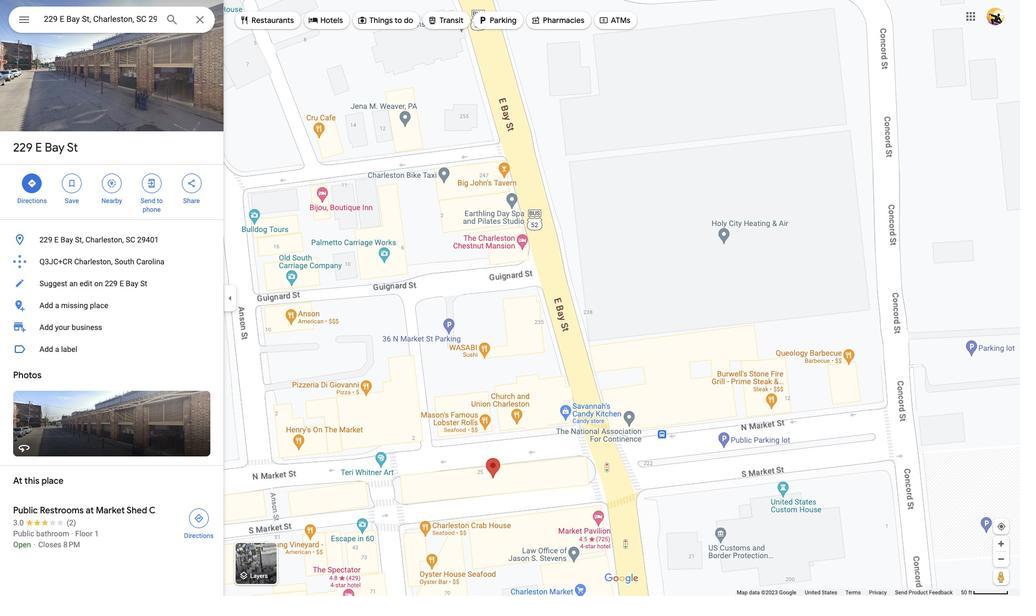 Task type: vqa. For each thing, say whether or not it's contained in the screenshot.


Task type: describe. For each thing, give the bounding box(es) containing it.
an
[[69, 280, 78, 288]]

to inside  things to do
[[395, 15, 402, 25]]

zoom out image
[[998, 556, 1006, 564]]

directions image
[[194, 514, 204, 524]]

⋅
[[33, 541, 36, 550]]

ft
[[969, 590, 973, 596]]

add a label button
[[0, 339, 224, 361]]

floor
[[75, 530, 93, 539]]

directions inside actions for 229 e bay st region
[[17, 197, 47, 205]]

nearby
[[101, 197, 122, 205]]

add your business link
[[0, 317, 224, 339]]

terms button
[[846, 590, 861, 597]]

0 horizontal spatial st
[[67, 140, 78, 156]]

zoom in image
[[998, 540, 1006, 549]]

 parking
[[478, 14, 517, 26]]

0 horizontal spatial place
[[42, 476, 64, 487]]

restaurants
[[252, 15, 294, 25]]

a for missing
[[55, 301, 59, 310]]

8 pm
[[63, 541, 80, 550]]

1
[[95, 530, 99, 539]]


[[308, 14, 318, 26]]

united states
[[805, 590, 838, 596]]

product
[[909, 590, 928, 596]]

privacy
[[870, 590, 887, 596]]

 atms
[[599, 14, 631, 26]]

bathroom
[[36, 530, 69, 539]]

a for label
[[55, 345, 59, 354]]

do
[[404, 15, 413, 25]]

google account: ben nelson  
(ben.nelson1980@gmail.com) image
[[987, 7, 1005, 25]]

 search field
[[9, 7, 215, 35]]

feedback
[[930, 590, 953, 596]]

(2)
[[67, 519, 76, 528]]

map data ©2023 google
[[737, 590, 797, 596]]


[[357, 14, 367, 26]]

st inside button
[[140, 280, 147, 288]]

at
[[86, 506, 94, 517]]

atms
[[611, 15, 631, 25]]

map
[[737, 590, 748, 596]]

q3jc+cr charleston, south carolina
[[39, 258, 165, 266]]

united
[[805, 590, 821, 596]]

send product feedback button
[[896, 590, 953, 597]]

on
[[94, 280, 103, 288]]

phone
[[143, 206, 161, 214]]

2 vertical spatial 229
[[105, 280, 118, 288]]

·
[[71, 530, 73, 539]]

footer inside google maps element
[[737, 590, 962, 597]]

missing
[[61, 301, 88, 310]]


[[18, 12, 31, 27]]

50 ft button
[[962, 590, 1009, 596]]

show street view coverage image
[[994, 570, 1010, 586]]

 hotels
[[308, 14, 343, 26]]

public for public restrooms at market shed c
[[13, 506, 38, 517]]

this
[[24, 476, 40, 487]]

st,
[[75, 236, 84, 244]]


[[27, 178, 37, 190]]

3.0 stars 2 reviews image
[[13, 518, 76, 529]]

add for add your business
[[39, 323, 53, 332]]

terms
[[846, 590, 861, 596]]

 pharmacies
[[531, 14, 585, 26]]

business
[[72, 323, 102, 332]]

©2023
[[762, 590, 778, 596]]

c
[[149, 506, 156, 517]]

directions button
[[178, 506, 220, 541]]

 restaurants
[[240, 14, 294, 26]]

add your business
[[39, 323, 102, 332]]

q3jc+cr charleston, south carolina button
[[0, 251, 224, 273]]

directions inside button
[[184, 533, 214, 540]]

229 e bay st main content
[[0, 0, 224, 597]]

sc
[[126, 236, 135, 244]]

actions for 229 e bay st region
[[0, 165, 224, 220]]

label
[[61, 345, 77, 354]]

send product feedback
[[896, 590, 953, 596]]

pharmacies
[[543, 15, 585, 25]]

add a missing place
[[39, 301, 108, 310]]

edit
[[80, 280, 92, 288]]

google maps element
[[0, 0, 1021, 597]]

save
[[65, 197, 79, 205]]

 things to do
[[357, 14, 413, 26]]

29401
[[137, 236, 159, 244]]



Task type: locate. For each thing, give the bounding box(es) containing it.
market
[[96, 506, 125, 517]]

footer
[[737, 590, 962, 597]]

parking
[[490, 15, 517, 25]]

shed
[[127, 506, 147, 517]]

suggest
[[39, 280, 67, 288]]

add down suggest
[[39, 301, 53, 310]]

e for 229 e bay st
[[35, 140, 42, 156]]

0 vertical spatial place
[[90, 301, 108, 310]]

0 horizontal spatial directions
[[17, 197, 47, 205]]

2 public from the top
[[13, 530, 34, 539]]

e up "q3jc+cr" on the left top of page
[[54, 236, 59, 244]]

public up open
[[13, 530, 34, 539]]

0 vertical spatial public
[[13, 506, 38, 517]]

0 vertical spatial 229
[[13, 140, 33, 156]]

add for add a missing place
[[39, 301, 53, 310]]

e
[[35, 140, 42, 156], [54, 236, 59, 244], [120, 280, 124, 288]]


[[147, 178, 157, 190]]

public up 3.0
[[13, 506, 38, 517]]

st up 
[[67, 140, 78, 156]]

e down the south
[[120, 280, 124, 288]]

public for public bathroom · floor 1 open ⋅ closes 8 pm
[[13, 530, 34, 539]]

place right the this
[[42, 476, 64, 487]]

st down carolina
[[140, 280, 147, 288]]

a left the label at left bottom
[[55, 345, 59, 354]]

229 e bay st, charleston, sc 29401 button
[[0, 229, 224, 251]]

bay
[[45, 140, 65, 156], [61, 236, 73, 244], [126, 280, 138, 288]]

0 vertical spatial a
[[55, 301, 59, 310]]

states
[[822, 590, 838, 596]]

1 horizontal spatial st
[[140, 280, 147, 288]]

hotels
[[320, 15, 343, 25]]

229 e bay st, charleston, sc 29401
[[39, 236, 159, 244]]

0 vertical spatial to
[[395, 15, 402, 25]]

data
[[749, 590, 760, 596]]

bay for st
[[45, 140, 65, 156]]

send up phone
[[141, 197, 155, 205]]

add inside "link"
[[39, 323, 53, 332]]

add a missing place button
[[0, 295, 224, 317]]

229 up the 
[[13, 140, 33, 156]]

2 vertical spatial bay
[[126, 280, 138, 288]]

add a label
[[39, 345, 77, 354]]

send
[[141, 197, 155, 205], [896, 590, 908, 596]]

bay inside the 229 e bay st, charleston, sc 29401 button
[[61, 236, 73, 244]]

0 vertical spatial send
[[141, 197, 155, 205]]

1 vertical spatial send
[[896, 590, 908, 596]]

to up phone
[[157, 197, 163, 205]]

1 vertical spatial st
[[140, 280, 147, 288]]

1 vertical spatial public
[[13, 530, 34, 539]]

add left your
[[39, 323, 53, 332]]

0 horizontal spatial to
[[157, 197, 163, 205]]

1 vertical spatial 229
[[39, 236, 52, 244]]


[[531, 14, 541, 26]]

1 vertical spatial place
[[42, 476, 64, 487]]

1 vertical spatial to
[[157, 197, 163, 205]]

229 up "q3jc+cr" on the left top of page
[[39, 236, 52, 244]]

3.0
[[13, 519, 24, 528]]

privacy button
[[870, 590, 887, 597]]

1 public from the top
[[13, 506, 38, 517]]


[[599, 14, 609, 26]]

0 vertical spatial add
[[39, 301, 53, 310]]

bay for st,
[[61, 236, 73, 244]]

send for send to phone
[[141, 197, 155, 205]]

send left the product at the right of the page
[[896, 590, 908, 596]]

e for 229 e bay st, charleston, sc 29401
[[54, 236, 59, 244]]

2 vertical spatial e
[[120, 280, 124, 288]]

place
[[90, 301, 108, 310], [42, 476, 64, 487]]

2 horizontal spatial e
[[120, 280, 124, 288]]


[[240, 14, 249, 26]]

charleston,
[[85, 236, 124, 244], [74, 258, 113, 266]]

229 for 229 e bay st
[[13, 140, 33, 156]]

share
[[183, 197, 200, 205]]

a inside the add a label button
[[55, 345, 59, 354]]


[[187, 178, 197, 190]]

restrooms
[[40, 506, 84, 517]]

suggest an edit on 229 e bay st button
[[0, 273, 224, 295]]

e up the 
[[35, 140, 42, 156]]

collapse side panel image
[[224, 292, 236, 305]]

 transit
[[428, 14, 464, 26]]

0 vertical spatial bay
[[45, 140, 65, 156]]

0 horizontal spatial 229
[[13, 140, 33, 156]]

0 vertical spatial directions
[[17, 197, 47, 205]]

add for add a label
[[39, 345, 53, 354]]

send inside send to phone
[[141, 197, 155, 205]]

3 add from the top
[[39, 345, 53, 354]]

1 horizontal spatial to
[[395, 15, 402, 25]]

1 horizontal spatial send
[[896, 590, 908, 596]]

closes
[[38, 541, 61, 550]]

2 vertical spatial add
[[39, 345, 53, 354]]

photos
[[13, 371, 42, 382]]

None field
[[44, 13, 157, 26]]

footer containing map data ©2023 google
[[737, 590, 962, 597]]

at
[[13, 476, 22, 487]]


[[478, 14, 488, 26]]


[[428, 14, 438, 26]]

229 e bay st
[[13, 140, 78, 156]]

open
[[13, 541, 31, 550]]

1 vertical spatial charleston,
[[74, 258, 113, 266]]

0 vertical spatial e
[[35, 140, 42, 156]]

229
[[13, 140, 33, 156], [39, 236, 52, 244], [105, 280, 118, 288]]

1 horizontal spatial e
[[54, 236, 59, 244]]

to left do
[[395, 15, 402, 25]]

1 horizontal spatial directions
[[184, 533, 214, 540]]

0 horizontal spatial e
[[35, 140, 42, 156]]

50 ft
[[962, 590, 973, 596]]

1 vertical spatial a
[[55, 345, 59, 354]]

south
[[115, 258, 134, 266]]

directions down the 
[[17, 197, 47, 205]]

0 vertical spatial charleston,
[[85, 236, 124, 244]]

add left the label at left bottom
[[39, 345, 53, 354]]

google
[[780, 590, 797, 596]]

st
[[67, 140, 78, 156], [140, 280, 147, 288]]

229 right on
[[105, 280, 118, 288]]

carolina
[[136, 258, 165, 266]]

 button
[[9, 7, 39, 35]]

charleston, up q3jc+cr charleston, south carolina
[[85, 236, 124, 244]]

layers
[[250, 574, 268, 581]]

a
[[55, 301, 59, 310], [55, 345, 59, 354]]

1 a from the top
[[55, 301, 59, 310]]

to inside send to phone
[[157, 197, 163, 205]]

things
[[370, 15, 393, 25]]

1 vertical spatial directions
[[184, 533, 214, 540]]

to
[[395, 15, 402, 25], [157, 197, 163, 205]]

place inside button
[[90, 301, 108, 310]]

2 a from the top
[[55, 345, 59, 354]]

public
[[13, 506, 38, 517], [13, 530, 34, 539]]

show your location image
[[997, 522, 1007, 532]]

1 vertical spatial add
[[39, 323, 53, 332]]

public restrooms at market shed c
[[13, 506, 156, 517]]

your
[[55, 323, 70, 332]]

directions
[[17, 197, 47, 205], [184, 533, 214, 540]]

1 add from the top
[[39, 301, 53, 310]]

send inside button
[[896, 590, 908, 596]]

229 E Bay St, Charleston, SC 29401 field
[[9, 7, 215, 33]]

q3jc+cr
[[39, 258, 72, 266]]

public bathroom · floor 1 open ⋅ closes 8 pm
[[13, 530, 99, 550]]

1 vertical spatial e
[[54, 236, 59, 244]]

add
[[39, 301, 53, 310], [39, 323, 53, 332], [39, 345, 53, 354]]

transit
[[440, 15, 464, 25]]

bay inside suggest an edit on 229 e bay st button
[[126, 280, 138, 288]]

a inside the add a missing place button
[[55, 301, 59, 310]]


[[107, 178, 117, 190]]

2 add from the top
[[39, 323, 53, 332]]

send to phone
[[141, 197, 163, 214]]

1 horizontal spatial 229
[[39, 236, 52, 244]]

0 vertical spatial st
[[67, 140, 78, 156]]

charleston, up suggest an edit on 229 e bay st
[[74, 258, 113, 266]]

directions down directions icon
[[184, 533, 214, 540]]

at this place
[[13, 476, 64, 487]]

a left missing
[[55, 301, 59, 310]]

none field inside 229 e bay st, charleston, sc 29401 field
[[44, 13, 157, 26]]


[[67, 178, 77, 190]]

0 horizontal spatial send
[[141, 197, 155, 205]]

229 for 229 e bay st, charleston, sc 29401
[[39, 236, 52, 244]]

public inside public bathroom · floor 1 open ⋅ closes 8 pm
[[13, 530, 34, 539]]

place down on
[[90, 301, 108, 310]]

1 vertical spatial bay
[[61, 236, 73, 244]]

send for send product feedback
[[896, 590, 908, 596]]

2 horizontal spatial 229
[[105, 280, 118, 288]]

united states button
[[805, 590, 838, 597]]

1 horizontal spatial place
[[90, 301, 108, 310]]

suggest an edit on 229 e bay st
[[39, 280, 147, 288]]



